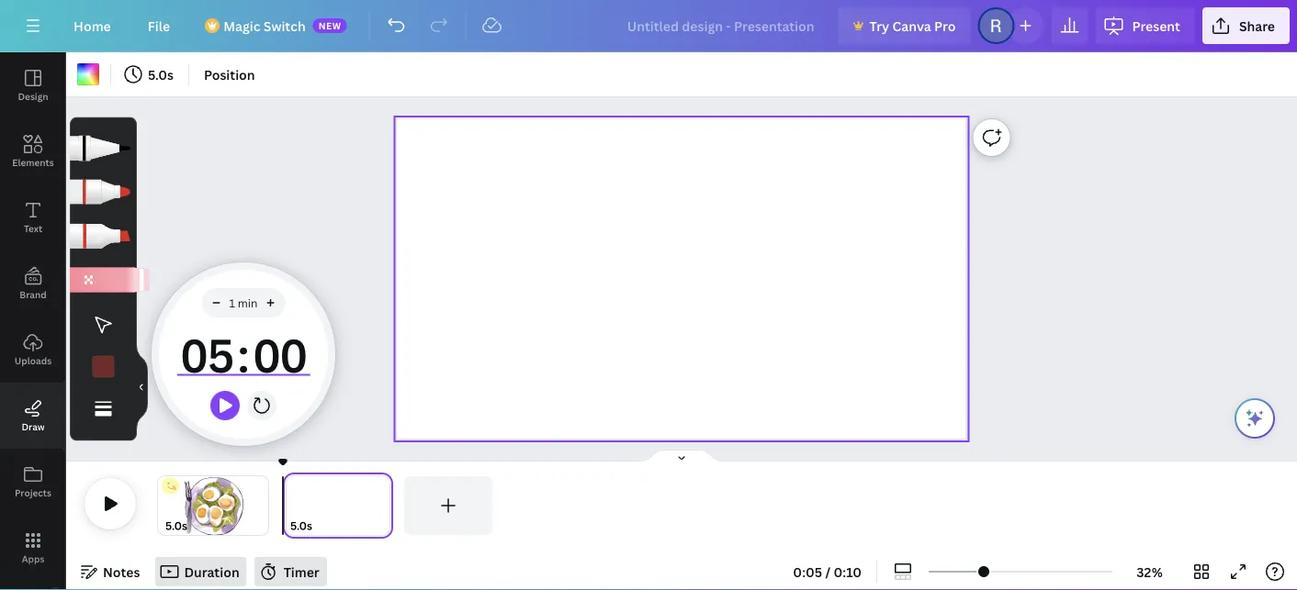 Task type: vqa. For each thing, say whether or not it's contained in the screenshot.
Uploads button
yes



Task type: describe. For each thing, give the bounding box(es) containing it.
file button
[[133, 7, 185, 44]]

position
[[204, 66, 255, 83]]

1 trimming, end edge slider from the left
[[255, 477, 268, 536]]

try
[[870, 17, 889, 34]]

try canva pro button
[[838, 7, 971, 44]]

timer button
[[254, 558, 327, 587]]

hide pages image
[[638, 449, 726, 464]]

apps
[[22, 553, 44, 565]]

5.0s button down file
[[119, 60, 181, 89]]

Design title text field
[[612, 7, 831, 44]]

text
[[24, 222, 42, 235]]

uploads
[[15, 355, 52, 367]]

new
[[318, 19, 342, 32]]

trimming, start edge slider for 1st trimming, end edge slider from the left
[[158, 477, 171, 536]]

0:10
[[834, 564, 862, 581]]

try canva pro
[[870, 17, 956, 34]]

Page title text field
[[320, 517, 328, 536]]

file
[[148, 17, 170, 34]]

timer containing 05
[[177, 318, 310, 391]]

0:05
[[793, 564, 822, 581]]

design
[[18, 90, 48, 102]]

1
[[229, 295, 235, 311]]

2 trimming, end edge slider from the left
[[377, 477, 393, 536]]

home
[[73, 17, 111, 34]]

elements button
[[0, 119, 66, 185]]

present button
[[1095, 7, 1195, 44]]

switch
[[263, 17, 306, 34]]

position button
[[197, 60, 262, 89]]

canva assistant image
[[1244, 408, 1266, 430]]

5.0s button left page title text field
[[290, 517, 312, 536]]

draw
[[22, 421, 45, 433]]

00
[[252, 323, 306, 386]]

timer
[[284, 564, 319, 581]]

draw button
[[0, 383, 66, 449]]

design button
[[0, 52, 66, 119]]



Task type: locate. For each thing, give the bounding box(es) containing it.
timer
[[177, 318, 310, 391]]

1 horizontal spatial trimming, start edge slider
[[283, 477, 299, 536]]

present
[[1132, 17, 1180, 34]]

32%
[[1137, 564, 1163, 581]]

0 horizontal spatial trimming, end edge slider
[[255, 477, 268, 536]]

duration
[[184, 564, 239, 581]]

#e7191f image
[[92, 356, 114, 378], [92, 356, 114, 378]]

trimming, end edge slider
[[255, 477, 268, 536], [377, 477, 393, 536]]

05 button
[[177, 318, 237, 391]]

main menu bar
[[0, 0, 1297, 52]]

05 : 00
[[180, 323, 306, 386]]

5.0s left page title text field
[[290, 519, 312, 534]]

5.0s button
[[119, 60, 181, 89], [165, 517, 187, 536], [290, 517, 312, 536]]

canva
[[892, 17, 931, 34]]

2 trimming, start edge slider from the left
[[283, 477, 299, 536]]

brand button
[[0, 251, 66, 317]]

magic
[[223, 17, 260, 34]]

side panel tab list
[[0, 52, 66, 591]]

1 min
[[229, 295, 258, 311]]

share button
[[1202, 7, 1290, 44]]

hide image
[[136, 343, 148, 432]]

share
[[1239, 17, 1275, 34]]

projects
[[15, 487, 51, 499]]

trimming, end edge slider left page title text field
[[255, 477, 268, 536]]

duration button
[[155, 558, 247, 587]]

trimming, start edge slider up duration button
[[158, 477, 171, 536]]

1 trimming, start edge slider from the left
[[158, 477, 171, 536]]

trimming, end edge slider right page title text field
[[377, 477, 393, 536]]

05
[[180, 323, 233, 386]]

home link
[[59, 7, 126, 44]]

min
[[238, 295, 258, 311]]

pro
[[934, 17, 956, 34]]

magic switch
[[223, 17, 306, 34]]

elements
[[12, 156, 54, 169]]

5.0s up duration button
[[165, 519, 187, 534]]

/
[[825, 564, 831, 581]]

1 horizontal spatial trimming, end edge slider
[[377, 477, 393, 536]]

uploads button
[[0, 317, 66, 383]]

brand
[[20, 288, 47, 301]]

#ffffff image
[[77, 63, 99, 85]]

trimming, start edge slider for 1st trimming, end edge slider from the right
[[283, 477, 299, 536]]

:
[[237, 323, 250, 386]]

0:05 / 0:10
[[793, 564, 862, 581]]

32% button
[[1120, 558, 1180, 587]]

0 horizontal spatial trimming, start edge slider
[[158, 477, 171, 536]]

trimming, start edge slider
[[158, 477, 171, 536], [283, 477, 299, 536]]

projects button
[[0, 449, 66, 515]]

00 button
[[250, 318, 310, 391]]

apps button
[[0, 515, 66, 582]]

notes button
[[73, 558, 147, 587]]

5.0s down file
[[148, 66, 174, 83]]

notes
[[103, 564, 140, 581]]

5.0s
[[148, 66, 174, 83], [165, 519, 187, 534], [290, 519, 312, 534]]

5.0s button up duration button
[[165, 517, 187, 536]]

text button
[[0, 185, 66, 251]]

trimming, start edge slider left page title text field
[[283, 477, 299, 536]]



